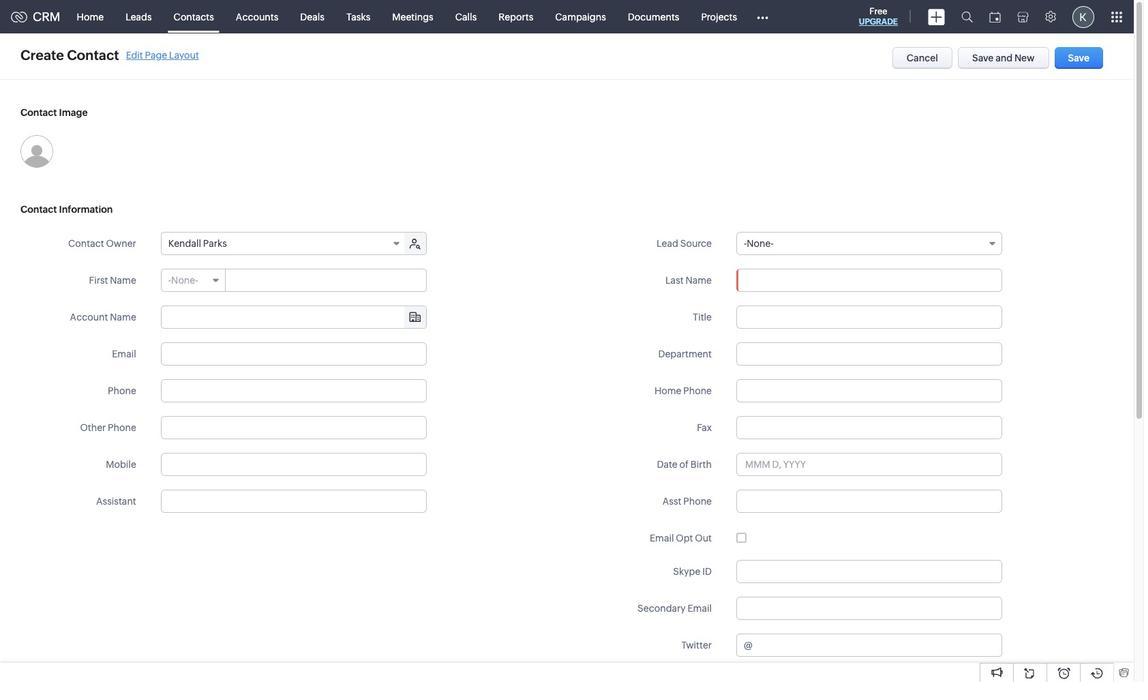 Task type: locate. For each thing, give the bounding box(es) containing it.
email
[[112, 349, 136, 359], [650, 533, 674, 544], [688, 603, 712, 614]]

first
[[89, 275, 108, 286]]

None field
[[161, 306, 426, 328]]

lead
[[657, 238, 679, 249]]

home up create contact edit page layout
[[77, 11, 104, 22]]

1 horizontal spatial -
[[744, 238, 747, 249]]

contact left image
[[20, 107, 57, 118]]

save inside save button
[[1069, 53, 1090, 63]]

none- down kendall
[[171, 275, 198, 286]]

- right source
[[744, 238, 747, 249]]

save and new button
[[958, 47, 1049, 69]]

new
[[1015, 53, 1035, 63]]

email left "opt"
[[650, 533, 674, 544]]

account name
[[70, 312, 136, 323]]

phone
[[108, 385, 136, 396], [684, 385, 712, 396], [108, 422, 136, 433], [684, 496, 712, 507]]

contact image
[[20, 107, 88, 118]]

first name
[[89, 275, 136, 286]]

contact
[[67, 47, 119, 63], [20, 107, 57, 118], [20, 204, 57, 215], [68, 238, 104, 249]]

home down department
[[655, 385, 682, 396]]

save left and
[[973, 53, 994, 63]]

1 vertical spatial home
[[655, 385, 682, 396]]

phone right 'other'
[[108, 422, 136, 433]]

0 vertical spatial -none-
[[744, 238, 774, 249]]

phone for home phone
[[684, 385, 712, 396]]

layout
[[169, 49, 199, 60]]

- down kendall
[[168, 275, 171, 286]]

2 vertical spatial email
[[688, 603, 712, 614]]

save down profile element
[[1069, 53, 1090, 63]]

home phone
[[655, 385, 712, 396]]

source
[[681, 238, 712, 249]]

2 save from the left
[[1069, 53, 1090, 63]]

asst
[[663, 496, 682, 507]]

-none- down kendall
[[168, 275, 198, 286]]

email for email opt out
[[650, 533, 674, 544]]

date of birth
[[657, 459, 712, 470]]

1 vertical spatial -none-
[[168, 275, 198, 286]]

upgrade
[[859, 17, 898, 27]]

1 vertical spatial -
[[168, 275, 171, 286]]

accounts link
[[225, 0, 289, 33]]

0 horizontal spatial none-
[[171, 275, 198, 286]]

Other Modules field
[[748, 6, 778, 28]]

lead source
[[657, 238, 712, 249]]

1 vertical spatial email
[[650, 533, 674, 544]]

create
[[20, 47, 64, 63]]

email up twitter in the bottom right of the page
[[688, 603, 712, 614]]

save
[[973, 53, 994, 63], [1069, 53, 1090, 63]]

kendall parks
[[168, 238, 227, 249]]

phone for other phone
[[108, 422, 136, 433]]

contact down information
[[68, 238, 104, 249]]

0 horizontal spatial -none- field
[[161, 269, 226, 291]]

name
[[110, 275, 136, 286], [686, 275, 712, 286], [110, 312, 136, 323]]

-none-
[[744, 238, 774, 249], [168, 275, 198, 286]]

date
[[657, 459, 678, 470]]

0 horizontal spatial -
[[168, 275, 171, 286]]

phone up fax
[[684, 385, 712, 396]]

other phone
[[80, 422, 136, 433]]

1 horizontal spatial email
[[650, 533, 674, 544]]

1 vertical spatial -none- field
[[161, 269, 226, 291]]

contact for contact information
[[20, 204, 57, 215]]

projects link
[[691, 0, 748, 33]]

MMM D, YYYY text field
[[737, 453, 1003, 476]]

skype
[[673, 566, 701, 577]]

name right "last"
[[686, 275, 712, 286]]

name right account
[[110, 312, 136, 323]]

department
[[658, 349, 712, 359]]

deals link
[[289, 0, 336, 33]]

crm
[[33, 10, 60, 24]]

save and new
[[973, 53, 1035, 63]]

1 vertical spatial none-
[[171, 275, 198, 286]]

email down account name
[[112, 349, 136, 359]]

1 horizontal spatial home
[[655, 385, 682, 396]]

0 horizontal spatial home
[[77, 11, 104, 22]]

0 vertical spatial -
[[744, 238, 747, 249]]

information
[[59, 204, 113, 215]]

contact owner
[[68, 238, 136, 249]]

out
[[695, 533, 712, 544]]

email opt out
[[650, 533, 712, 544]]

none-
[[747, 238, 774, 249], [171, 275, 198, 286]]

campaigns
[[555, 11, 606, 22]]

Kendall Parks field
[[161, 233, 406, 254]]

1 save from the left
[[973, 53, 994, 63]]

1 horizontal spatial save
[[1069, 53, 1090, 63]]

tasks
[[346, 11, 371, 22]]

search image
[[962, 11, 973, 23]]

meetings
[[392, 11, 434, 22]]

-None- field
[[737, 232, 1003, 255], [161, 269, 226, 291]]

none- right source
[[747, 238, 774, 249]]

0 vertical spatial -none- field
[[737, 232, 1003, 255]]

0 horizontal spatial email
[[112, 349, 136, 359]]

of
[[680, 459, 689, 470]]

-none- right source
[[744, 238, 774, 249]]

None text field
[[737, 306, 1003, 329], [161, 306, 426, 328], [737, 342, 1003, 366], [161, 416, 427, 439], [737, 490, 1003, 513], [737, 597, 1003, 620], [755, 634, 1002, 656], [737, 306, 1003, 329], [161, 306, 426, 328], [737, 342, 1003, 366], [161, 416, 427, 439], [737, 490, 1003, 513], [737, 597, 1003, 620], [755, 634, 1002, 656]]

secondary
[[638, 603, 686, 614]]

0 horizontal spatial save
[[973, 53, 994, 63]]

0 vertical spatial email
[[112, 349, 136, 359]]

None text field
[[737, 269, 1003, 292], [226, 269, 426, 291], [161, 342, 427, 366], [161, 379, 427, 402], [737, 379, 1003, 402], [737, 416, 1003, 439], [161, 453, 427, 476], [161, 490, 427, 513], [737, 560, 1003, 583], [737, 269, 1003, 292], [226, 269, 426, 291], [161, 342, 427, 366], [161, 379, 427, 402], [737, 379, 1003, 402], [737, 416, 1003, 439], [161, 453, 427, 476], [161, 490, 427, 513], [737, 560, 1003, 583]]

1 horizontal spatial -none- field
[[737, 232, 1003, 255]]

home
[[77, 11, 104, 22], [655, 385, 682, 396]]

cancel button
[[893, 47, 953, 69]]

-
[[744, 238, 747, 249], [168, 275, 171, 286]]

2 horizontal spatial email
[[688, 603, 712, 614]]

email for email
[[112, 349, 136, 359]]

logo image
[[11, 11, 27, 22]]

image
[[59, 107, 88, 118]]

campaigns link
[[544, 0, 617, 33]]

contacts link
[[163, 0, 225, 33]]

save inside save and new button
[[973, 53, 994, 63]]

name right first
[[110, 275, 136, 286]]

meetings link
[[381, 0, 445, 33]]

0 vertical spatial none-
[[747, 238, 774, 249]]

free
[[870, 6, 888, 16]]

1 horizontal spatial none-
[[747, 238, 774, 249]]

contact left information
[[20, 204, 57, 215]]

contact down home link
[[67, 47, 119, 63]]

parks
[[203, 238, 227, 249]]

deals
[[300, 11, 325, 22]]

0 vertical spatial home
[[77, 11, 104, 22]]

phone right asst in the bottom of the page
[[684, 496, 712, 507]]

reports
[[499, 11, 534, 22]]

projects
[[701, 11, 737, 22]]



Task type: vqa. For each thing, say whether or not it's contained in the screenshot.
Show associated with Show Meetings created with Notes alone
no



Task type: describe. For each thing, give the bounding box(es) containing it.
create contact edit page layout
[[20, 47, 199, 63]]

documents link
[[617, 0, 691, 33]]

name for last name
[[686, 275, 712, 286]]

@
[[744, 640, 753, 651]]

contact for contact owner
[[68, 238, 104, 249]]

free upgrade
[[859, 6, 898, 27]]

fax
[[697, 422, 712, 433]]

account
[[70, 312, 108, 323]]

calendar image
[[990, 11, 1001, 22]]

skype id
[[673, 566, 712, 577]]

edit page layout link
[[126, 49, 199, 60]]

phone up other phone
[[108, 385, 136, 396]]

contact information
[[20, 204, 113, 215]]

home for home phone
[[655, 385, 682, 396]]

search element
[[954, 0, 981, 33]]

mobile
[[106, 459, 136, 470]]

other
[[80, 422, 106, 433]]

create menu element
[[920, 0, 954, 33]]

last name
[[666, 275, 712, 286]]

last
[[666, 275, 684, 286]]

edit
[[126, 49, 143, 60]]

leads
[[126, 11, 152, 22]]

secondary email
[[638, 603, 712, 614]]

0 horizontal spatial -none-
[[168, 275, 198, 286]]

assistant
[[96, 496, 136, 507]]

documents
[[628, 11, 680, 22]]

title
[[693, 312, 712, 323]]

name for account name
[[110, 312, 136, 323]]

calls
[[455, 11, 477, 22]]

crm link
[[11, 10, 60, 24]]

asst phone
[[663, 496, 712, 507]]

home link
[[66, 0, 115, 33]]

kendall
[[168, 238, 201, 249]]

save button
[[1055, 47, 1104, 69]]

contacts
[[174, 11, 214, 22]]

contact for contact image
[[20, 107, 57, 118]]

name for first name
[[110, 275, 136, 286]]

image image
[[20, 135, 53, 168]]

save for save and new
[[973, 53, 994, 63]]

tasks link
[[336, 0, 381, 33]]

cancel
[[907, 53, 939, 63]]

phone for asst phone
[[684, 496, 712, 507]]

twitter
[[682, 640, 712, 651]]

opt
[[676, 533, 693, 544]]

accounts
[[236, 11, 279, 22]]

and
[[996, 53, 1013, 63]]

profile element
[[1065, 0, 1103, 33]]

leads link
[[115, 0, 163, 33]]

page
[[145, 49, 167, 60]]

1 horizontal spatial -none-
[[744, 238, 774, 249]]

calls link
[[445, 0, 488, 33]]

save for save
[[1069, 53, 1090, 63]]

owner
[[106, 238, 136, 249]]

birth
[[691, 459, 712, 470]]

id
[[703, 566, 712, 577]]

reports link
[[488, 0, 544, 33]]

home for home
[[77, 11, 104, 22]]

profile image
[[1073, 6, 1095, 28]]

create menu image
[[928, 9, 945, 25]]



